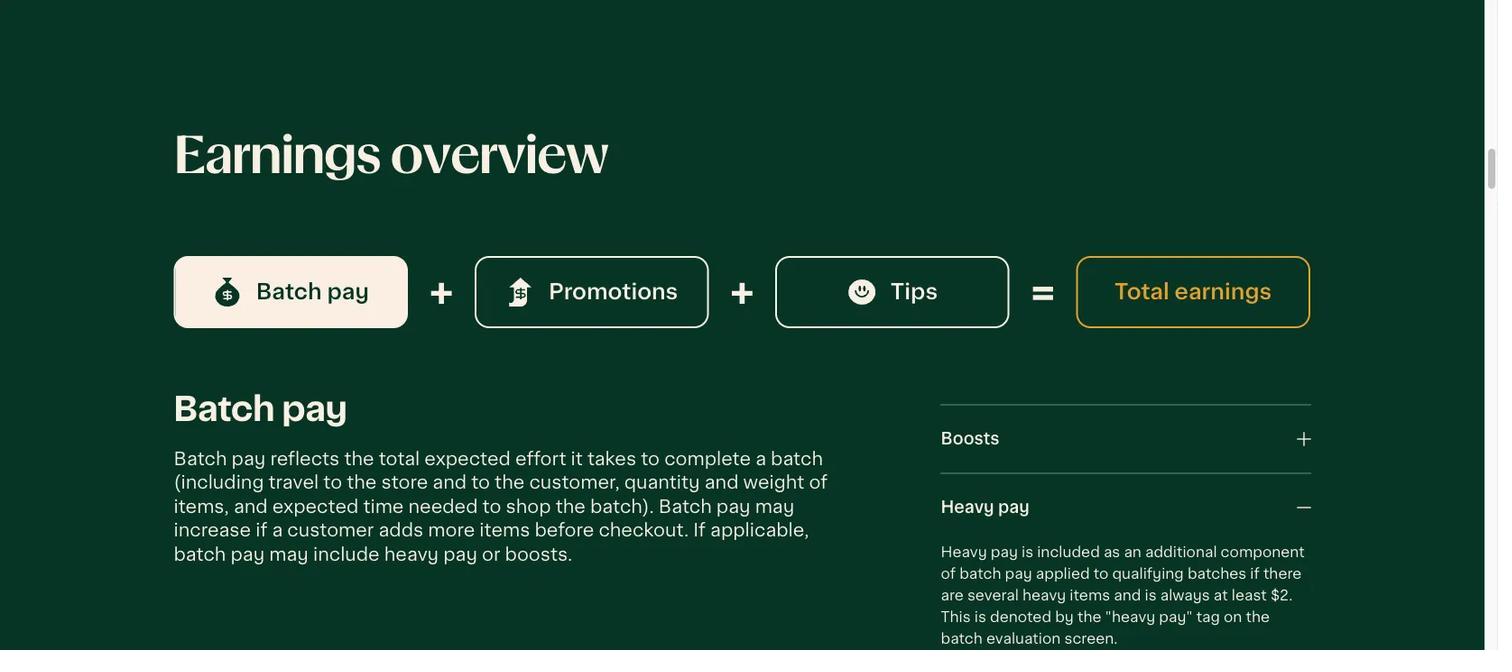 Task type: describe. For each thing, give the bounding box(es) containing it.
promotions
[[549, 281, 678, 304]]

boosts
[[941, 431, 1000, 449]]

and down complete
[[705, 473, 739, 493]]

at
[[1214, 588, 1228, 604]]

total
[[379, 450, 420, 470]]

included
[[1037, 545, 1100, 561]]

before
[[535, 521, 594, 541]]

weight
[[743, 473, 805, 493]]

effort
[[515, 450, 566, 470]]

heavy for heavy pay
[[941, 500, 994, 517]]

applied
[[1036, 567, 1090, 583]]

+ for promotions
[[731, 272, 754, 313]]

and up "needed"
[[433, 473, 467, 493]]

"heavy
[[1105, 610, 1156, 626]]

complete
[[664, 450, 751, 470]]

1 vertical spatial a
[[272, 521, 283, 541]]

more
[[428, 521, 475, 541]]

$2.
[[1271, 588, 1293, 604]]

increase
[[174, 521, 251, 541]]

of inside batch pay reflects the total expected effort it takes to complete a batch (including travel to the store and to the customer, quantity and weight of items, and expected time needed to shop the batch). batch pay may increase if a customer adds more items before checkout. if applicable, batch pay may include heavy pay or boosts.
[[809, 473, 828, 493]]

batch up several at the right of the page
[[960, 567, 1001, 583]]

store
[[381, 473, 428, 493]]

on
[[1224, 610, 1242, 626]]

to up quantity
[[641, 450, 660, 470]]

items,
[[174, 497, 229, 517]]

to left shop
[[483, 497, 501, 517]]

batch).
[[590, 497, 654, 517]]

include
[[313, 545, 380, 565]]

0 vertical spatial may
[[755, 497, 794, 517]]

items inside heavy pay is included as an additional component of batch pay applied to qualifying batches if there are several heavy items and is always at least $2. this is denoted by the "heavy pay" tag on the batch evaluation screen.
[[1070, 588, 1110, 604]]

the up the screen.
[[1078, 610, 1102, 626]]

batch pay reflects the total expected effort it takes to complete a batch (including travel to the store and to the customer, quantity and weight of items, and expected time needed to shop the batch). batch pay may increase if a customer adds more items before checkout. if applicable, batch pay may include heavy pay or boosts.
[[174, 450, 828, 565]]

checkout.
[[599, 521, 689, 541]]

the down the customer,
[[556, 497, 586, 517]]

as
[[1104, 545, 1120, 561]]

the down least
[[1246, 610, 1270, 626]]

least
[[1232, 588, 1267, 604]]

if
[[693, 521, 706, 541]]

pay"
[[1159, 610, 1193, 626]]

2 horizontal spatial is
[[1145, 588, 1157, 604]]

to up "needed"
[[471, 473, 490, 493]]

screen.
[[1064, 632, 1118, 648]]

if inside heavy pay is included as an additional component of batch pay applied to qualifying batches if there are several heavy items and is always at least $2. this is denoted by the "heavy pay" tag on the batch evaluation screen.
[[1250, 567, 1260, 583]]

+ for batch pay
[[430, 272, 453, 313]]

batch up weight on the bottom of the page
[[771, 450, 823, 470]]

0 horizontal spatial expected
[[272, 497, 359, 517]]

quantity
[[624, 473, 700, 493]]

to inside heavy pay is included as an additional component of batch pay applied to qualifying batches if there are several heavy items and is always at least $2. this is denoted by the "heavy pay" tag on the batch evaluation screen.
[[1094, 567, 1109, 583]]

by
[[1055, 610, 1074, 626]]

an
[[1124, 545, 1142, 561]]

total
[[1115, 281, 1170, 304]]

items inside batch pay reflects the total expected effort it takes to complete a batch (including travel to the store and to the customer, quantity and weight of items, and expected time needed to shop the batch). batch pay may increase if a customer adds more items before checkout. if applicable, batch pay may include heavy pay or boosts.
[[480, 521, 530, 541]]

boosts.
[[505, 545, 573, 565]]

1 vertical spatial batch pay
[[174, 392, 347, 428]]



Task type: vqa. For each thing, say whether or not it's contained in the screenshot.
Total earnings
yes



Task type: locate. For each thing, give the bounding box(es) containing it.
heavy for heavy pay is included as an additional component of batch pay applied to qualifying batches if there are several heavy items and is always at least $2. this is denoted by the "heavy pay" tag on the batch evaluation screen.
[[941, 545, 987, 561]]

heavy
[[941, 500, 994, 517], [941, 545, 987, 561]]

1 + from the left
[[430, 272, 453, 313]]

are
[[941, 588, 964, 604]]

0 vertical spatial items
[[480, 521, 530, 541]]

to down reflects
[[323, 473, 342, 493]]

may down customer
[[269, 545, 309, 565]]

earnings
[[1175, 281, 1272, 304]]

0 vertical spatial expected
[[424, 450, 511, 470]]

heavy pay
[[941, 500, 1030, 517]]

of inside heavy pay is included as an additional component of batch pay applied to qualifying batches if there are several heavy items and is always at least $2. this is denoted by the "heavy pay" tag on the batch evaluation screen.
[[941, 567, 956, 583]]

1 horizontal spatial may
[[755, 497, 794, 517]]

items up by
[[1070, 588, 1110, 604]]

0 horizontal spatial may
[[269, 545, 309, 565]]

to
[[641, 450, 660, 470], [323, 473, 342, 493], [471, 473, 490, 493], [483, 497, 501, 517], [1094, 567, 1109, 583]]

1 horizontal spatial heavy
[[1023, 588, 1066, 604]]

a
[[756, 450, 766, 470], [272, 521, 283, 541]]

there
[[1263, 567, 1302, 583]]

0 vertical spatial batch pay
[[256, 281, 369, 304]]

1 vertical spatial may
[[269, 545, 309, 565]]

0 vertical spatial of
[[809, 473, 828, 493]]

heavy
[[384, 545, 439, 565], [1023, 588, 1066, 604]]

heavy down applied at right
[[1023, 588, 1066, 604]]

customer,
[[529, 473, 620, 493]]

shop
[[506, 497, 551, 517]]

applicable,
[[710, 521, 809, 541]]

+
[[430, 272, 453, 313], [731, 272, 754, 313]]

2 vertical spatial is
[[975, 610, 986, 626]]

a down travel
[[272, 521, 283, 541]]

batch
[[771, 450, 823, 470], [174, 545, 226, 565], [960, 567, 1001, 583], [941, 632, 983, 648]]

1 horizontal spatial items
[[1070, 588, 1110, 604]]

1 vertical spatial expected
[[272, 497, 359, 517]]

heavy inside heavy pay is included as an additional component of batch pay applied to qualifying batches if there are several heavy items and is always at least $2. this is denoted by the "heavy pay" tag on the batch evaluation screen.
[[1023, 588, 1066, 604]]

the left total
[[344, 450, 374, 470]]

batch down increase
[[174, 545, 226, 565]]

batch pay
[[256, 281, 369, 304], [174, 392, 347, 428]]

if inside batch pay reflects the total expected effort it takes to complete a batch (including travel to the store and to the customer, quantity and weight of items, and expected time needed to shop the batch). batch pay may increase if a customer adds more items before checkout. if applicable, batch pay may include heavy pay or boosts.
[[256, 521, 267, 541]]

or
[[482, 545, 500, 565]]

1 vertical spatial is
[[1145, 588, 1157, 604]]

of
[[809, 473, 828, 493], [941, 567, 956, 583]]

it
[[571, 450, 583, 470]]

overview
[[391, 131, 608, 183]]

1 heavy from the top
[[941, 500, 994, 517]]

if up least
[[1250, 567, 1260, 583]]

is left included
[[1022, 545, 1034, 561]]

heavy down boosts
[[941, 500, 994, 517]]

may down weight on the bottom of the page
[[755, 497, 794, 517]]

1 horizontal spatial +
[[731, 272, 754, 313]]

needed
[[408, 497, 478, 517]]

is right this
[[975, 610, 986, 626]]

denoted
[[990, 610, 1052, 626]]

the
[[344, 450, 374, 470], [347, 473, 377, 493], [495, 473, 525, 493], [556, 497, 586, 517], [1078, 610, 1102, 626], [1246, 610, 1270, 626]]

heavy inside batch pay reflects the total expected effort it takes to complete a batch (including travel to the store and to the customer, quantity and weight of items, and expected time needed to shop the batch). batch pay may increase if a customer adds more items before checkout. if applicable, batch pay may include heavy pay or boosts.
[[384, 545, 439, 565]]

to down as
[[1094, 567, 1109, 583]]

2 heavy from the top
[[941, 545, 987, 561]]

total earnings
[[1115, 281, 1272, 304]]

evaluation
[[986, 632, 1061, 648]]

earnings
[[174, 131, 381, 183]]

0 horizontal spatial heavy
[[384, 545, 439, 565]]

1 horizontal spatial expected
[[424, 450, 511, 470]]

expected up customer
[[272, 497, 359, 517]]

and inside heavy pay is included as an additional component of batch pay applied to qualifying batches if there are several heavy items and is always at least $2. this is denoted by the "heavy pay" tag on the batch evaluation screen.
[[1114, 588, 1141, 604]]

0 horizontal spatial of
[[809, 473, 828, 493]]

if right increase
[[256, 521, 267, 541]]

0 vertical spatial is
[[1022, 545, 1034, 561]]

tag
[[1197, 610, 1220, 626]]

may
[[755, 497, 794, 517], [269, 545, 309, 565]]

component
[[1221, 545, 1305, 561]]

of right weight on the bottom of the page
[[809, 473, 828, 493]]

1 horizontal spatial is
[[1022, 545, 1034, 561]]

and up "heavy
[[1114, 588, 1141, 604]]

heavy down adds
[[384, 545, 439, 565]]

this
[[941, 610, 971, 626]]

of up are
[[941, 567, 956, 583]]

1 horizontal spatial of
[[941, 567, 956, 583]]

heavy inside heavy pay is included as an additional component of batch pay applied to qualifying batches if there are several heavy items and is always at least $2. this is denoted by the "heavy pay" tag on the batch evaluation screen.
[[941, 545, 987, 561]]

expected
[[424, 450, 511, 470], [272, 497, 359, 517]]

reflects
[[270, 450, 340, 470]]

heavy up are
[[941, 545, 987, 561]]

a up weight on the bottom of the page
[[756, 450, 766, 470]]

1 vertical spatial heavy
[[941, 545, 987, 561]]

expected up "needed"
[[424, 450, 511, 470]]

the up time
[[347, 473, 377, 493]]

(including
[[174, 473, 264, 493]]

items
[[480, 521, 530, 541], [1070, 588, 1110, 604]]

0 vertical spatial if
[[256, 521, 267, 541]]

adds
[[379, 521, 424, 541]]

is
[[1022, 545, 1034, 561], [1145, 588, 1157, 604], [975, 610, 986, 626]]

batch
[[256, 281, 322, 304], [174, 392, 275, 428], [174, 450, 227, 470], [659, 497, 712, 517]]

time
[[363, 497, 404, 517]]

0 horizontal spatial is
[[975, 610, 986, 626]]

if
[[256, 521, 267, 541], [1250, 567, 1260, 583]]

1 vertical spatial heavy
[[1023, 588, 1066, 604]]

pay
[[327, 281, 369, 304], [282, 392, 347, 428], [232, 450, 266, 470], [716, 497, 751, 517], [998, 500, 1030, 517], [231, 545, 265, 565], [443, 545, 477, 565], [991, 545, 1018, 561], [1005, 567, 1032, 583]]

1 vertical spatial of
[[941, 567, 956, 583]]

items up or
[[480, 521, 530, 541]]

additional
[[1145, 545, 1217, 561]]

0 vertical spatial heavy
[[941, 500, 994, 517]]

0 horizontal spatial items
[[480, 521, 530, 541]]

batches
[[1188, 567, 1247, 583]]

and
[[433, 473, 467, 493], [705, 473, 739, 493], [234, 497, 268, 517], [1114, 588, 1141, 604]]

0 horizontal spatial if
[[256, 521, 267, 541]]

1 vertical spatial items
[[1070, 588, 1110, 604]]

earnings overview
[[174, 131, 608, 183]]

the up shop
[[495, 473, 525, 493]]

0 horizontal spatial a
[[272, 521, 283, 541]]

=
[[1031, 272, 1055, 313]]

is down qualifying
[[1145, 588, 1157, 604]]

always
[[1160, 588, 1210, 604]]

customer
[[287, 521, 374, 541]]

travel
[[269, 473, 319, 493]]

1 vertical spatial if
[[1250, 567, 1260, 583]]

1 horizontal spatial a
[[756, 450, 766, 470]]

heavy pay is included as an additional component of batch pay applied to qualifying batches if there are several heavy items and is always at least $2. this is denoted by the "heavy pay" tag on the batch evaluation screen.
[[941, 545, 1305, 648]]

1 horizontal spatial if
[[1250, 567, 1260, 583]]

takes
[[588, 450, 636, 470]]

0 vertical spatial a
[[756, 450, 766, 470]]

several
[[967, 588, 1019, 604]]

batch down this
[[941, 632, 983, 648]]

qualifying
[[1112, 567, 1184, 583]]

and down (including
[[234, 497, 268, 517]]

2 + from the left
[[731, 272, 754, 313]]

0 horizontal spatial +
[[430, 272, 453, 313]]

0 vertical spatial heavy
[[384, 545, 439, 565]]

tips
[[891, 281, 938, 304]]



